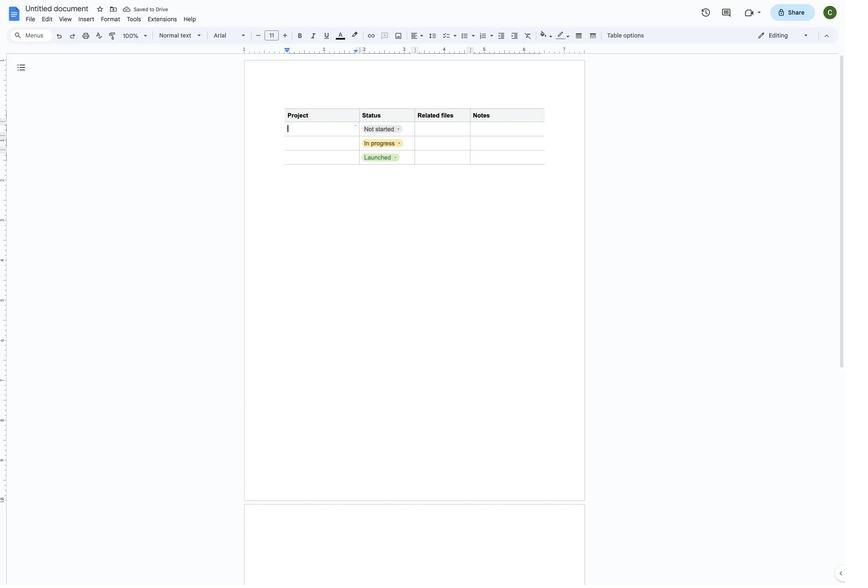 Task type: locate. For each thing, give the bounding box(es) containing it.
insert
[[79, 15, 94, 23]]

help
[[184, 15, 196, 23]]

saved
[[134, 6, 148, 12]]

format menu item
[[98, 14, 124, 24]]

table options
[[608, 32, 645, 39]]

share button
[[771, 4, 816, 21]]

application containing share
[[0, 0, 846, 586]]

options
[[624, 32, 645, 39]]

extensions
[[148, 15, 177, 23]]

menu bar
[[23, 11, 200, 25]]

file
[[26, 15, 35, 23]]

Font size field
[[265, 30, 282, 41]]

editing button
[[752, 29, 815, 42]]

edit menu item
[[39, 14, 56, 24]]

table options button
[[604, 29, 648, 42]]

Zoom text field
[[121, 30, 141, 42]]

Menus field
[[10, 30, 52, 41]]

arial
[[214, 32, 227, 39]]

menu bar containing file
[[23, 11, 200, 25]]

help menu item
[[181, 14, 200, 24]]

menu bar banner
[[0, 0, 846, 586]]

share
[[789, 9, 805, 16]]

highlight color image
[[350, 30, 360, 40]]

application
[[0, 0, 846, 586]]

mode and view toolbar
[[752, 27, 834, 44]]

menu bar inside menu bar banner
[[23, 11, 200, 25]]

checklist menu image
[[452, 30, 457, 33]]



Task type: describe. For each thing, give the bounding box(es) containing it.
Font size text field
[[265, 30, 279, 40]]

Zoom field
[[120, 30, 151, 42]]

extensions menu item
[[145, 14, 181, 24]]

normal
[[159, 32, 179, 39]]

saved to drive button
[[121, 3, 170, 15]]

1
[[243, 46, 246, 52]]

Rename text field
[[23, 3, 93, 13]]

text
[[181, 32, 191, 39]]

drive
[[156, 6, 168, 12]]

view
[[59, 15, 72, 23]]

format
[[101, 15, 120, 23]]

border width image
[[575, 30, 584, 41]]

insert menu item
[[75, 14, 98, 24]]

border dash image
[[589, 30, 598, 41]]

click to select borders image
[[353, 123, 359, 128]]

styles list. normal text selected. option
[[159, 30, 193, 41]]

line & paragraph spacing image
[[428, 30, 438, 41]]

font list. arial selected. option
[[214, 30, 237, 41]]

edit
[[42, 15, 53, 23]]

to
[[150, 6, 155, 12]]

insert image image
[[394, 30, 404, 41]]

tools menu item
[[124, 14, 145, 24]]

view menu item
[[56, 14, 75, 24]]

saved to drive
[[134, 6, 168, 12]]

file menu item
[[23, 14, 39, 24]]

main toolbar
[[52, 0, 649, 394]]

Star checkbox
[[94, 3, 106, 15]]

table
[[608, 32, 623, 39]]

editing
[[770, 32, 789, 39]]

normal text
[[159, 32, 191, 39]]

tools
[[127, 15, 141, 23]]

text color image
[[336, 30, 345, 40]]



Task type: vqa. For each thing, say whether or not it's contained in the screenshot.
option
no



